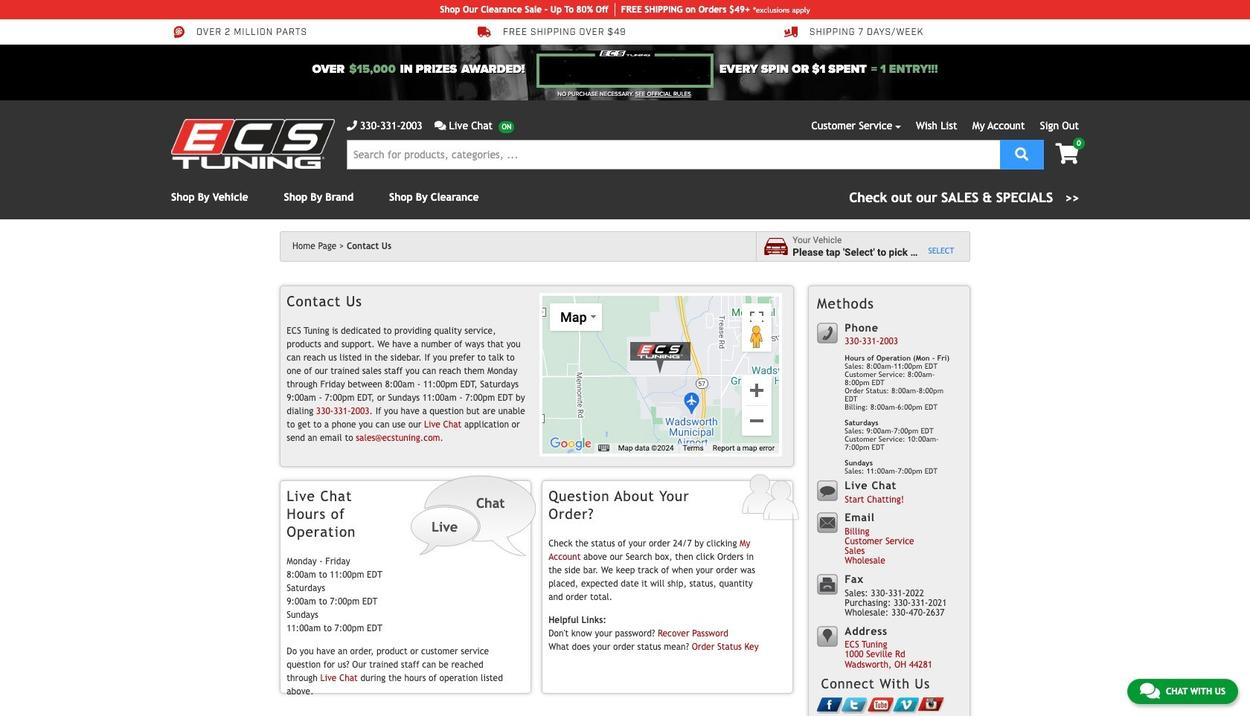 Task type: locate. For each thing, give the bounding box(es) containing it.
comments image
[[434, 121, 446, 131], [1140, 682, 1160, 700]]

1 horizontal spatial ecs tuning image
[[624, 338, 698, 375]]

map region
[[542, 296, 779, 454]]

1 horizontal spatial comments image
[[1140, 682, 1160, 700]]

0 vertical spatial comments image
[[434, 121, 446, 131]]

ecs tuning image
[[171, 119, 335, 169], [624, 338, 698, 375]]

0 horizontal spatial ecs tuning image
[[171, 119, 335, 169]]



Task type: describe. For each thing, give the bounding box(es) containing it.
live chat bubbles image
[[409, 474, 538, 558]]

1 vertical spatial ecs tuning image
[[624, 338, 698, 375]]

phone image
[[347, 121, 357, 131]]

my account image
[[741, 474, 800, 522]]

keyboard shortcuts image
[[599, 445, 609, 451]]

Search text field
[[347, 140, 1000, 170]]

0 vertical spatial ecs tuning image
[[171, 119, 335, 169]]

shopping cart image
[[1055, 144, 1079, 164]]

1 vertical spatial comments image
[[1140, 682, 1160, 700]]

0 horizontal spatial comments image
[[434, 121, 446, 131]]

ecs tuning 'spin to win' contest logo image
[[536, 51, 714, 88]]

google image
[[546, 434, 595, 454]]

search image
[[1015, 147, 1029, 160]]



Task type: vqa. For each thing, say whether or not it's contained in the screenshot.
the bottommost ECS Tuning image
yes



